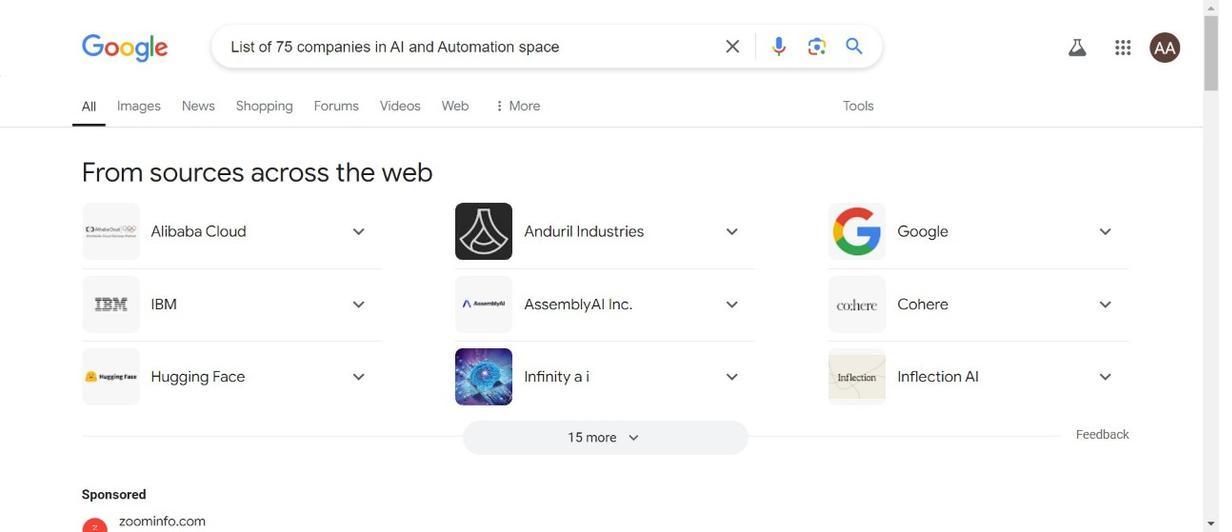 Task type: locate. For each thing, give the bounding box(es) containing it.
search by image image
[[806, 35, 829, 58]]

search labs image
[[1066, 36, 1089, 59]]

go to google home image
[[82, 34, 169, 63]]

None search field
[[59, 23, 902, 68]]

list
[[72, 84, 548, 126]]

list item
[[72, 84, 106, 126]]



Task type: describe. For each thing, give the bounding box(es) containing it.
15 more items element
[[568, 430, 617, 446]]

search by voice image
[[768, 35, 791, 58]]

Search text field
[[231, 25, 710, 67]]



Task type: vqa. For each thing, say whether or not it's contained in the screenshot.
Search text box
yes



